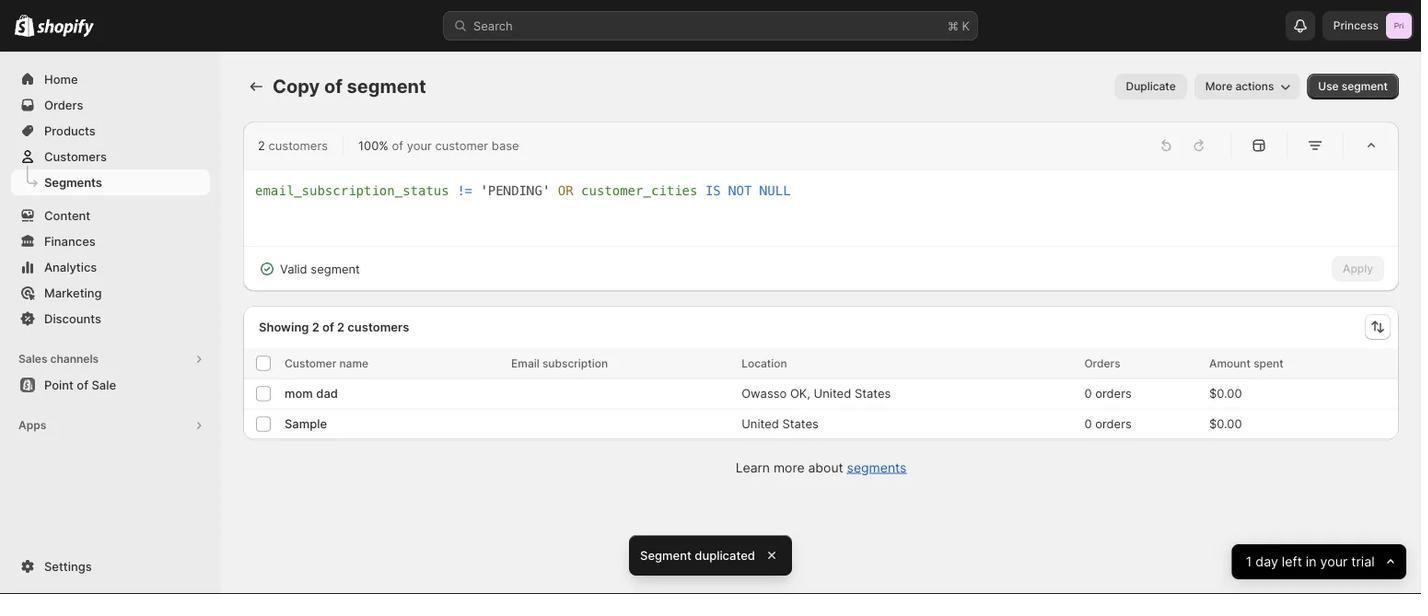 Task type: locate. For each thing, give the bounding box(es) containing it.
home
[[44, 72, 78, 86]]

princess image
[[1386, 13, 1412, 39]]

0 vertical spatial 0 orders
[[1084, 386, 1132, 400]]

0 horizontal spatial orders
[[44, 98, 83, 112]]

k
[[962, 18, 970, 33]]

email subscription
[[511, 356, 608, 370]]

united right ok, on the right bottom of the page
[[814, 386, 851, 400]]

1 orders from the top
[[1095, 386, 1132, 400]]

2 0 from the top
[[1084, 417, 1092, 431]]

segment inside alert
[[311, 261, 360, 276]]

point of sale link
[[11, 372, 210, 398]]

states right ok, on the right bottom of the page
[[855, 386, 891, 400]]

1 horizontal spatial customers
[[347, 320, 409, 334]]

0 orders
[[1084, 386, 1132, 400], [1084, 417, 1132, 431]]

of for sale
[[77, 378, 88, 392]]

⌘
[[948, 18, 959, 33]]

email
[[511, 356, 539, 370]]

1 vertical spatial states
[[782, 417, 819, 431]]

segment for valid segment
[[311, 261, 360, 276]]

1 vertical spatial 0
[[1084, 417, 1092, 431]]

0 horizontal spatial states
[[782, 417, 819, 431]]

point
[[44, 378, 74, 392]]

valid segment alert
[[243, 247, 375, 291]]

1 vertical spatial orders
[[1084, 356, 1120, 370]]

1 horizontal spatial your
[[1320, 554, 1348, 570]]

sales
[[18, 352, 47, 366]]

day
[[1256, 554, 1278, 570]]

dad
[[316, 386, 338, 400]]

showing 2 of 2 customers
[[259, 320, 409, 334]]

orders for united states
[[1095, 417, 1132, 431]]

finances
[[44, 234, 96, 248]]

of inside point of sale link
[[77, 378, 88, 392]]

0 vertical spatial customers
[[268, 138, 328, 152]]

$0.00
[[1209, 386, 1242, 400], [1209, 417, 1242, 431]]

customers up name at the left of page
[[347, 320, 409, 334]]

1 horizontal spatial states
[[855, 386, 891, 400]]

of up customer name
[[322, 320, 334, 334]]

content link
[[11, 203, 210, 228]]

2 0 orders from the top
[[1084, 417, 1132, 431]]

2 $0.00 from the top
[[1209, 417, 1242, 431]]

1 day left in your trial button
[[1232, 544, 1406, 579]]

states down ok, on the right bottom of the page
[[782, 417, 819, 431]]

0 vertical spatial orders
[[44, 98, 83, 112]]

your left customer
[[407, 138, 432, 152]]

0 vertical spatial orders
[[1095, 386, 1132, 400]]

orders
[[44, 98, 83, 112], [1084, 356, 1120, 370]]

$0.00 for united states
[[1209, 417, 1242, 431]]

1 vertical spatial 0 orders
[[1084, 417, 1132, 431]]

point of sale button
[[0, 372, 221, 398]]

owasso
[[742, 386, 787, 400]]

1 vertical spatial orders
[[1095, 417, 1132, 431]]

segment right use
[[1342, 80, 1388, 93]]

products link
[[11, 118, 210, 144]]

more actions button
[[1194, 74, 1300, 99]]

use segment
[[1318, 80, 1388, 93]]

100%
[[358, 138, 389, 152]]

united states
[[742, 417, 819, 431]]

of for segment
[[324, 75, 343, 98]]

copy
[[273, 75, 320, 98]]

customers
[[268, 138, 328, 152], [347, 320, 409, 334]]

of
[[324, 75, 343, 98], [392, 138, 403, 152], [322, 320, 334, 334], [77, 378, 88, 392]]

content
[[44, 208, 90, 222]]

location
[[742, 356, 787, 370]]

of right copy at top left
[[324, 75, 343, 98]]

segment inside button
[[1342, 80, 1388, 93]]

1 0 from the top
[[1084, 386, 1092, 400]]

1
[[1246, 554, 1252, 570]]

1 0 orders from the top
[[1084, 386, 1132, 400]]

0 horizontal spatial customers
[[268, 138, 328, 152]]

2 orders from the top
[[1095, 417, 1132, 431]]

customers down copy at top left
[[268, 138, 328, 152]]

your right "in"
[[1320, 554, 1348, 570]]

use
[[1318, 80, 1339, 93]]

0 vertical spatial united
[[814, 386, 851, 400]]

shopify image
[[15, 14, 34, 37]]

0 horizontal spatial your
[[407, 138, 432, 152]]

orders
[[1095, 386, 1132, 400], [1095, 417, 1132, 431]]

segment
[[347, 75, 426, 98], [1342, 80, 1388, 93], [311, 261, 360, 276]]

segment up 100%
[[347, 75, 426, 98]]

2 customers
[[258, 138, 328, 152]]

0 for owasso ok, united states
[[1084, 386, 1092, 400]]

united down owasso
[[742, 417, 779, 431]]

finances link
[[11, 228, 210, 254]]

1 $0.00 from the top
[[1209, 386, 1242, 400]]

⌘ k
[[948, 18, 970, 33]]

of right 100%
[[392, 138, 403, 152]]

orders for owasso ok, united states
[[1095, 386, 1132, 400]]

duplicate button
[[1115, 74, 1187, 99]]

mom dad
[[285, 386, 338, 400]]

of left sale
[[77, 378, 88, 392]]

1 day left in your trial
[[1246, 554, 1375, 570]]

1 vertical spatial $0.00
[[1209, 417, 1242, 431]]

search
[[473, 18, 513, 33]]

1 vertical spatial your
[[1320, 554, 1348, 570]]

segment
[[640, 548, 691, 562]]

products
[[44, 123, 96, 138]]

learn
[[735, 459, 770, 475]]

united
[[814, 386, 851, 400], [742, 417, 779, 431]]

segment right valid
[[311, 261, 360, 276]]

marketing link
[[11, 280, 210, 306]]

0 horizontal spatial united
[[742, 417, 779, 431]]

states
[[855, 386, 891, 400], [782, 417, 819, 431]]

0 vertical spatial 0
[[1084, 386, 1092, 400]]

0 vertical spatial $0.00
[[1209, 386, 1242, 400]]

2
[[258, 138, 265, 152], [312, 320, 319, 334], [337, 320, 345, 334]]



Task type: describe. For each thing, give the bounding box(es) containing it.
amount
[[1209, 356, 1251, 370]]

princess
[[1333, 19, 1379, 32]]

apps
[[18, 419, 46, 432]]

apply
[[1343, 262, 1373, 275]]

segments link
[[11, 169, 210, 195]]

base
[[492, 138, 519, 152]]

analytics link
[[11, 254, 210, 280]]

name
[[339, 356, 368, 370]]

valid
[[280, 261, 307, 276]]

0 vertical spatial states
[[855, 386, 891, 400]]

channels
[[50, 352, 99, 366]]

1 vertical spatial customers
[[347, 320, 409, 334]]

settings
[[44, 559, 92, 573]]

in
[[1306, 554, 1317, 570]]

customers link
[[11, 144, 210, 169]]

1 horizontal spatial 2
[[312, 320, 319, 334]]

To create a segment, choose a template or apply a filter. text field
[[255, 181, 1387, 235]]

0 horizontal spatial 2
[[258, 138, 265, 152]]

ok,
[[790, 386, 810, 400]]

1 horizontal spatial orders
[[1084, 356, 1120, 370]]

amount spent
[[1209, 356, 1284, 370]]

segment for use segment
[[1342, 80, 1388, 93]]

shopify image
[[37, 19, 94, 37]]

100% of your customer base
[[358, 138, 519, 152]]

apps button
[[11, 413, 210, 438]]

settings link
[[11, 553, 210, 579]]

sale
[[92, 378, 116, 392]]

point of sale
[[44, 378, 116, 392]]

owasso ok, united states
[[742, 386, 891, 400]]

customer
[[435, 138, 488, 152]]

customer name
[[285, 356, 368, 370]]

0 orders for united states
[[1084, 417, 1132, 431]]

sample
[[285, 417, 327, 431]]

0 for united states
[[1084, 417, 1092, 431]]

undo image
[[1157, 136, 1175, 155]]

customers
[[44, 149, 107, 163]]

about
[[808, 459, 843, 475]]

trial
[[1352, 554, 1375, 570]]

your inside dropdown button
[[1320, 554, 1348, 570]]

mom dad link
[[285, 384, 338, 403]]

segments
[[44, 175, 102, 189]]

more
[[773, 459, 804, 475]]

mom
[[285, 386, 313, 400]]

copy of segment
[[273, 75, 426, 98]]

marketing
[[44, 285, 102, 300]]

segments link
[[847, 459, 907, 475]]

customer
[[285, 356, 336, 370]]

subscription
[[542, 356, 608, 370]]

home link
[[11, 66, 210, 92]]

sales channels button
[[11, 346, 210, 372]]

left
[[1282, 554, 1302, 570]]

of for your
[[392, 138, 403, 152]]

learn more about segments
[[735, 459, 907, 475]]

more actions
[[1205, 80, 1274, 93]]

discounts link
[[11, 306, 210, 332]]

redo image
[[1190, 136, 1208, 155]]

0 orders for owasso ok, united states
[[1084, 386, 1132, 400]]

segment duplicated
[[640, 548, 755, 562]]

sample link
[[285, 415, 327, 433]]

1 horizontal spatial united
[[814, 386, 851, 400]]

0 vertical spatial your
[[407, 138, 432, 152]]

segments
[[847, 459, 907, 475]]

Editor field
[[255, 181, 1387, 235]]

spent
[[1254, 356, 1284, 370]]

duplicate
[[1126, 80, 1176, 93]]

1 vertical spatial united
[[742, 417, 779, 431]]

valid segment
[[280, 261, 360, 276]]

2 horizontal spatial 2
[[337, 320, 345, 334]]

more
[[1205, 80, 1232, 93]]

analytics
[[44, 260, 97, 274]]

use segment button
[[1307, 74, 1399, 99]]

$0.00 for owasso ok, united states
[[1209, 386, 1242, 400]]

discounts
[[44, 311, 101, 326]]

orders link
[[11, 92, 210, 118]]

duplicated
[[695, 548, 755, 562]]

actions
[[1235, 80, 1274, 93]]

sales channels
[[18, 352, 99, 366]]

apply button
[[1332, 256, 1384, 282]]

showing
[[259, 320, 309, 334]]



Task type: vqa. For each thing, say whether or not it's contained in the screenshot.
left List
no



